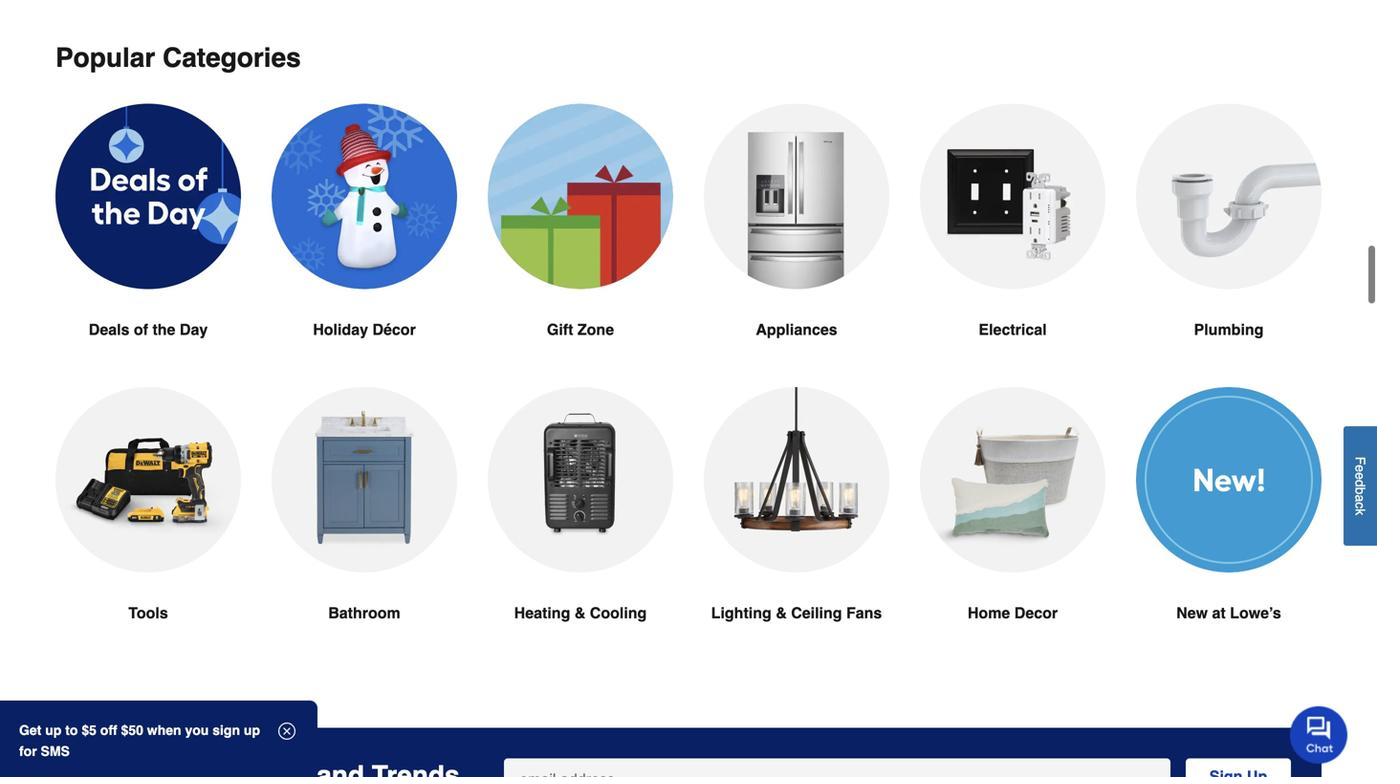 Task type: locate. For each thing, give the bounding box(es) containing it.
a gray fabric storage basket with a white liner and a taupe, blue and green lumbar pillow. image
[[920, 388, 1105, 573]]

an icon of red and green wrapped gifts. image
[[488, 104, 673, 289]]

e up d
[[1353, 465, 1368, 472]]

appliances link
[[704, 104, 889, 388]]

deals
[[89, 321, 130, 339]]

of
[[134, 321, 148, 339]]

1 horizontal spatial up
[[244, 723, 260, 738]]

home
[[968, 605, 1010, 622]]

new. image
[[1136, 388, 1322, 573]]

lowe's
[[1230, 605, 1281, 622]]

$5
[[82, 723, 96, 738]]

& left ceiling
[[776, 605, 787, 622]]

& inside lighting & ceiling fans 'link'
[[776, 605, 787, 622]]

cooling
[[590, 605, 647, 622]]

zone
[[577, 321, 614, 339]]

popular
[[55, 43, 155, 73]]

& right "heating"
[[575, 605, 586, 622]]

holiday décor link
[[272, 104, 457, 388]]

fans
[[846, 605, 882, 622]]

2 e from the top
[[1353, 472, 1368, 480]]

up left to
[[45, 723, 62, 738]]

a black indoor utility heater with a thermostat. image
[[488, 388, 673, 573]]

lighting & ceiling fans link
[[704, 388, 889, 671]]

the
[[152, 321, 175, 339]]

ceiling
[[791, 605, 842, 622]]

a black dual-toggle wall faceplate and a white duplex outlet with a u s b port. image
[[920, 104, 1105, 289]]

tools link
[[55, 388, 241, 671]]

& inside heating & cooling link
[[575, 605, 586, 622]]

deals of the day
[[89, 321, 208, 339]]

heating & cooling link
[[488, 388, 673, 671]]

categories
[[163, 43, 301, 73]]

1 horizontal spatial &
[[776, 605, 787, 622]]

gift zone
[[547, 321, 614, 339]]

to
[[65, 723, 78, 738]]

$50
[[121, 723, 143, 738]]

e up the b on the right of page
[[1353, 472, 1368, 480]]

e
[[1353, 465, 1368, 472], [1353, 472, 1368, 480]]

plumbing
[[1194, 321, 1264, 339]]

décor
[[372, 321, 416, 339]]

1 & from the left
[[575, 605, 586, 622]]

c
[[1353, 502, 1368, 509]]

up
[[45, 723, 62, 738], [244, 723, 260, 738]]

2 & from the left
[[776, 605, 787, 622]]

&
[[575, 605, 586, 622], [776, 605, 787, 622]]

a
[[1353, 495, 1368, 502]]

a stainless french door refrigerator with a bottom freezer and middle storage drawer. image
[[704, 104, 889, 289]]

get up to $5 off $50 when you sign up for sms
[[19, 723, 260, 759]]

deals of the day icon. image
[[55, 104, 241, 289]]

heating
[[514, 605, 570, 622]]

& for heating
[[575, 605, 586, 622]]

1 e from the top
[[1353, 465, 1368, 472]]

0 horizontal spatial up
[[45, 723, 62, 738]]

0 horizontal spatial &
[[575, 605, 586, 622]]

d
[[1353, 480, 1368, 487]]

up right sign
[[244, 723, 260, 738]]

heating & cooling
[[514, 605, 647, 622]]

chat invite button image
[[1290, 706, 1348, 764]]



Task type: vqa. For each thing, say whether or not it's contained in the screenshot.
Bathroom
yes



Task type: describe. For each thing, give the bounding box(es) containing it.
new at lowe's
[[1176, 605, 1281, 622]]

you
[[185, 723, 209, 738]]

k
[[1353, 509, 1368, 516]]

plumbing link
[[1136, 104, 1322, 388]]

deals of the day link
[[55, 104, 241, 388]]

at
[[1212, 605, 1226, 622]]

f e e d b a c k button
[[1344, 426, 1377, 546]]

home decor link
[[920, 388, 1105, 671]]

emailAddress text field
[[512, 759, 1163, 777]]

a white p v c p-trap. image
[[1136, 104, 1322, 289]]

get
[[19, 723, 41, 738]]

f e e d b a c k
[[1353, 457, 1368, 516]]

home decor
[[968, 605, 1058, 622]]

tools
[[128, 605, 168, 622]]

holiday
[[313, 321, 368, 339]]

appliances
[[756, 321, 837, 339]]

electrical link
[[920, 104, 1105, 388]]

electrical
[[979, 321, 1047, 339]]

off
[[100, 723, 117, 738]]

bathroom link
[[272, 388, 457, 671]]

holiday décor
[[313, 321, 416, 339]]

a blue 2-door bathroom vanity with a white top, gold faucet and gold hardware. image
[[272, 388, 457, 573]]

when
[[147, 723, 181, 738]]

lighting
[[711, 605, 771, 622]]

popular categories
[[55, 43, 301, 73]]

a dewalt cordless drill with batteries, a charger and a soft case. image
[[55, 388, 241, 573]]

1 up from the left
[[45, 723, 62, 738]]

lighting & ceiling fans
[[711, 605, 882, 622]]

sms
[[41, 744, 70, 759]]

bathroom
[[328, 605, 400, 622]]

f
[[1353, 457, 1368, 465]]

for
[[19, 744, 37, 759]]

sign
[[213, 723, 240, 738]]

new
[[1176, 605, 1208, 622]]

new at lowe's link
[[1136, 388, 1322, 671]]

& for lighting
[[776, 605, 787, 622]]

a 5-light black metal and wood chandelier. image
[[704, 388, 889, 573]]

day
[[180, 321, 208, 339]]

gift
[[547, 321, 573, 339]]

2 up from the left
[[244, 723, 260, 738]]

an inflatable snowman decoration with a red-and-white striped hat, blue mittens and a blue scarf. image
[[272, 104, 457, 289]]

decor
[[1014, 605, 1058, 622]]

b
[[1353, 487, 1368, 495]]

gift zone link
[[488, 104, 673, 388]]



